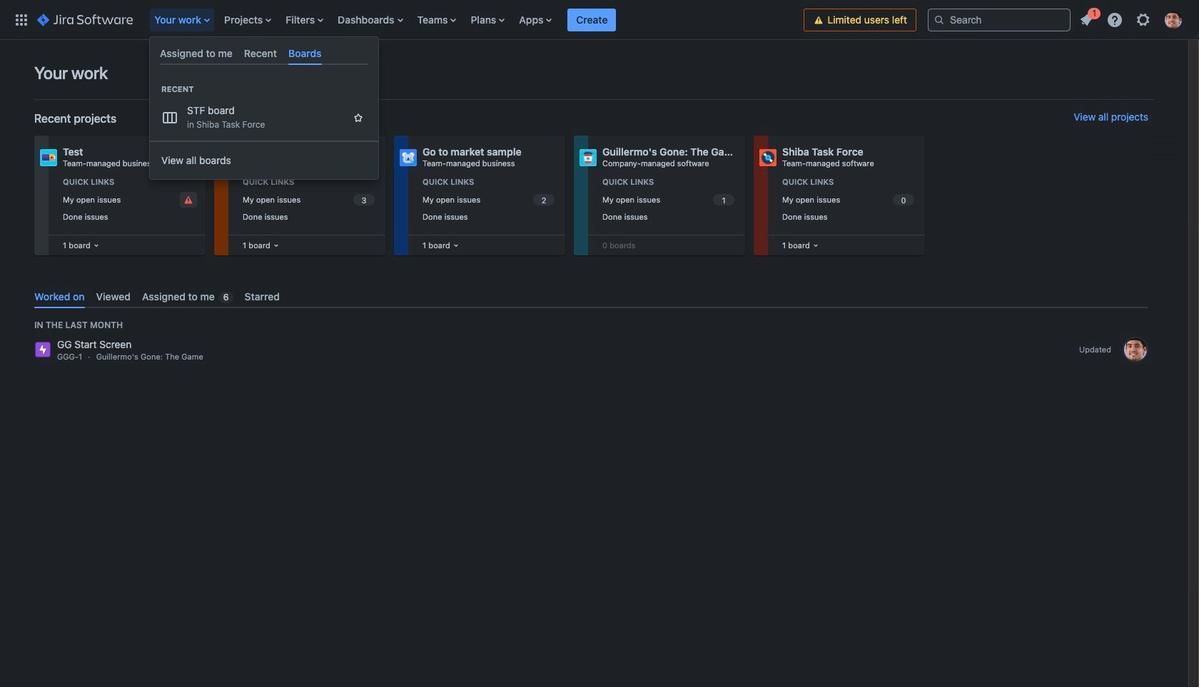 Task type: describe. For each thing, give the bounding box(es) containing it.
0 horizontal spatial list
[[147, 0, 804, 40]]

list item for left list
[[150, 0, 216, 40]]

1 vertical spatial tab list
[[29, 285, 1155, 309]]

appswitcher icon image
[[13, 11, 30, 28]]

1 horizontal spatial list
[[1074, 5, 1191, 32]]

board image
[[270, 240, 282, 251]]

1 horizontal spatial list item
[[568, 0, 617, 40]]



Task type: locate. For each thing, give the bounding box(es) containing it.
tab list
[[154, 41, 374, 65], [29, 285, 1155, 309]]

0 vertical spatial tab list
[[154, 41, 374, 65]]

heading
[[150, 84, 378, 95]]

list item for rightmost list
[[1074, 5, 1101, 31]]

list item inside list
[[1074, 5, 1101, 31]]

help image
[[1107, 11, 1124, 28]]

settings image
[[1135, 11, 1153, 28]]

your profile and settings image
[[1165, 11, 1183, 28]]

None search field
[[928, 8, 1071, 31]]

banner
[[0, 0, 1200, 40]]

0 horizontal spatial list item
[[150, 0, 216, 40]]

list item
[[150, 0, 216, 40], [568, 0, 617, 40], [1074, 5, 1101, 31]]

2 board image from the left
[[450, 240, 462, 251]]

1 horizontal spatial board image
[[450, 240, 462, 251]]

0 horizontal spatial board image
[[91, 240, 102, 251]]

notifications image
[[1078, 11, 1095, 28]]

star stf board image
[[353, 112, 364, 124]]

board image
[[91, 240, 102, 251], [450, 240, 462, 251]]

search image
[[934, 14, 945, 25]]

Search field
[[928, 8, 1071, 31]]

2 horizontal spatial list item
[[1074, 5, 1101, 31]]

jira software image
[[37, 11, 133, 28], [37, 11, 133, 28]]

primary element
[[9, 0, 804, 40]]

list
[[147, 0, 804, 40], [1074, 5, 1191, 32]]

1 board image from the left
[[91, 240, 102, 251]]



Task type: vqa. For each thing, say whether or not it's contained in the screenshot.
the rightmost list
yes



